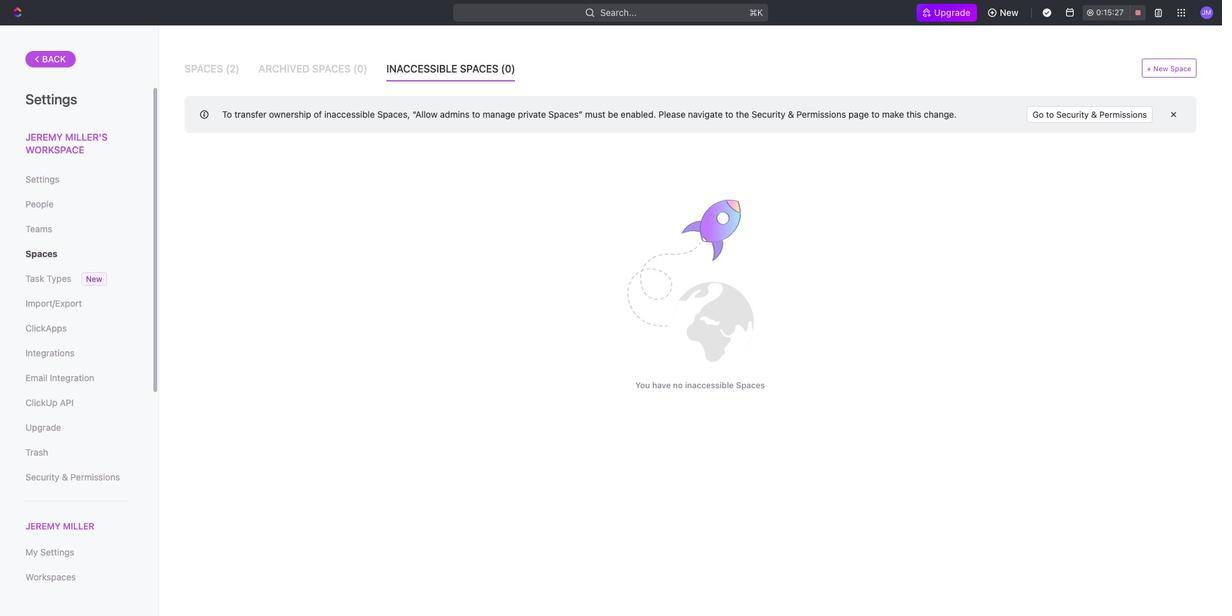 Task type: locate. For each thing, give the bounding box(es) containing it.
1 vertical spatial upgrade link
[[25, 417, 127, 439]]

inaccessible right no
[[685, 380, 734, 390]]

2 vertical spatial settings
[[40, 547, 74, 558]]

you
[[635, 380, 650, 390]]

back
[[42, 53, 66, 64]]

2 horizontal spatial new
[[1153, 64, 1169, 72]]

⌘k
[[750, 7, 764, 18]]

page
[[849, 109, 869, 120]]

+ new space
[[1147, 64, 1192, 72]]

email integration link
[[25, 367, 127, 389]]

transfer
[[234, 109, 267, 120]]

0 horizontal spatial upgrade
[[25, 422, 61, 433]]

2 horizontal spatial permissions
[[1100, 109, 1147, 120]]

inaccessible
[[324, 109, 375, 120], [685, 380, 734, 390]]

security & permissions
[[25, 472, 120, 483]]

spaces
[[185, 63, 223, 74], [312, 63, 351, 74], [460, 63, 499, 74], [25, 248, 58, 259], [736, 380, 765, 390]]

security right go
[[1056, 109, 1089, 120]]

enabled.
[[621, 109, 656, 120]]

(0) up manage
[[501, 63, 515, 74]]

manage
[[483, 109, 515, 120]]

(0) left inaccessible
[[353, 63, 367, 74]]

clickup api
[[25, 397, 74, 408]]

0:15:27 button
[[1083, 5, 1146, 20]]

upgrade left the new button
[[934, 7, 971, 18]]

0 vertical spatial upgrade
[[934, 7, 971, 18]]

1 horizontal spatial permissions
[[797, 109, 846, 120]]

change.
[[924, 109, 957, 120]]

people link
[[25, 194, 127, 215]]

jeremy up my settings
[[25, 521, 61, 532]]

new
[[1000, 7, 1019, 18], [1153, 64, 1169, 72], [86, 274, 102, 284]]

& inside go to security & permissions button
[[1091, 109, 1097, 120]]

2 horizontal spatial &
[[1091, 109, 1097, 120]]

upgrade down "clickup"
[[25, 422, 61, 433]]

go
[[1033, 109, 1044, 120]]

upgrade link left the new button
[[916, 4, 977, 22]]

& right the
[[788, 109, 794, 120]]

0 vertical spatial new
[[1000, 7, 1019, 18]]

archived
[[259, 63, 310, 74]]

permissions down +
[[1100, 109, 1147, 120]]

permissions
[[797, 109, 846, 120], [1100, 109, 1147, 120], [70, 472, 120, 483]]

0 horizontal spatial permissions
[[70, 472, 120, 483]]

permissions down trash link
[[70, 472, 120, 483]]

1 jeremy from the top
[[25, 131, 63, 143]]

spaces,
[[377, 109, 410, 120]]

types
[[47, 273, 71, 284]]

to
[[222, 109, 232, 120]]

spaces inside settings element
[[25, 248, 58, 259]]

1 horizontal spatial new
[[1000, 7, 1019, 18]]

email integration
[[25, 372, 94, 383]]

0 vertical spatial settings
[[25, 91, 77, 108]]

0 vertical spatial jeremy
[[25, 131, 63, 143]]

no
[[673, 380, 683, 390]]

0 vertical spatial inaccessible
[[324, 109, 375, 120]]

2 (0) from the left
[[501, 63, 515, 74]]

permissions left page
[[797, 109, 846, 120]]

miller's
[[65, 131, 108, 143]]

(0) for inaccessible spaces (0)
[[501, 63, 515, 74]]

have
[[652, 380, 671, 390]]

search...
[[601, 7, 637, 18]]

2 jeremy from the top
[[25, 521, 61, 532]]

import/export link
[[25, 293, 127, 314]]

api
[[60, 397, 74, 408]]

to inside button
[[1046, 109, 1054, 120]]

& down trash link
[[62, 472, 68, 483]]

upgrade inside settings element
[[25, 422, 61, 433]]

jeremy up workspace
[[25, 131, 63, 143]]

1 horizontal spatial (0)
[[501, 63, 515, 74]]

2 horizontal spatial security
[[1056, 109, 1089, 120]]

1 horizontal spatial upgrade link
[[916, 4, 977, 22]]

jeremy
[[25, 131, 63, 143], [25, 521, 61, 532]]

jeremy inside 'jeremy miller's workspace'
[[25, 131, 63, 143]]

upgrade link up trash link
[[25, 417, 127, 439]]

settings down back link
[[25, 91, 77, 108]]

inaccessible spaces (0)
[[387, 63, 515, 74]]

settings up people
[[25, 174, 59, 185]]

1 horizontal spatial security
[[752, 109, 785, 120]]

2 vertical spatial new
[[86, 274, 102, 284]]

security & permissions link
[[25, 467, 127, 488]]

0 horizontal spatial &
[[62, 472, 68, 483]]

upgrade
[[934, 7, 971, 18], [25, 422, 61, 433]]

permissions inside button
[[1100, 109, 1147, 120]]

& right go
[[1091, 109, 1097, 120]]

security down trash
[[25, 472, 59, 483]]

0 horizontal spatial new
[[86, 274, 102, 284]]

new inside button
[[1000, 7, 1019, 18]]

0 horizontal spatial security
[[25, 472, 59, 483]]

1 vertical spatial upgrade
[[25, 422, 61, 433]]

1 vertical spatial jeremy
[[25, 521, 61, 532]]

0 horizontal spatial inaccessible
[[324, 109, 375, 120]]

security inside button
[[1056, 109, 1089, 120]]

0 horizontal spatial (0)
[[353, 63, 367, 74]]

trash link
[[25, 442, 127, 463]]

security
[[752, 109, 785, 120], [1056, 109, 1089, 120], [25, 472, 59, 483]]

1 horizontal spatial inaccessible
[[685, 380, 734, 390]]

inaccessible right of
[[324, 109, 375, 120]]

to
[[472, 109, 480, 120], [725, 109, 734, 120], [871, 109, 880, 120], [1046, 109, 1054, 120]]

1 vertical spatial inaccessible
[[685, 380, 734, 390]]

integrations link
[[25, 342, 127, 364]]

upgrade link
[[916, 4, 977, 22], [25, 417, 127, 439]]

1 vertical spatial new
[[1153, 64, 1169, 72]]

go to security & permissions button
[[1027, 106, 1153, 123]]

jm
[[1202, 8, 1211, 16]]

&
[[788, 109, 794, 120], [1091, 109, 1097, 120], [62, 472, 68, 483]]

clickup
[[25, 397, 57, 408]]

make
[[882, 109, 904, 120]]

"allow
[[412, 109, 438, 120]]

settings right "my"
[[40, 547, 74, 558]]

miller
[[63, 521, 94, 532]]

teams link
[[25, 218, 127, 240]]

1 (0) from the left
[[353, 63, 367, 74]]

security right the
[[752, 109, 785, 120]]

(0)
[[353, 63, 367, 74], [501, 63, 515, 74]]

settings
[[25, 91, 77, 108], [25, 174, 59, 185], [40, 547, 74, 558]]

the
[[736, 109, 749, 120]]

to right go
[[1046, 109, 1054, 120]]

to transfer ownership of inaccessible spaces, "allow admins to manage private spaces" must be enabled. please navigate to the security & permissions page to make this change.
[[222, 109, 957, 120]]



Task type: describe. For each thing, give the bounding box(es) containing it.
(0) for archived spaces (0)
[[353, 63, 367, 74]]

my settings
[[25, 547, 74, 558]]

import/export
[[25, 298, 82, 309]]

spaces (2)
[[185, 63, 240, 74]]

trash
[[25, 447, 48, 458]]

workspaces link
[[25, 567, 127, 588]]

1 horizontal spatial upgrade
[[934, 7, 971, 18]]

jeremy for jeremy miller
[[25, 521, 61, 532]]

new inside settings element
[[86, 274, 102, 284]]

space
[[1170, 64, 1192, 72]]

jeremy miller's workspace
[[25, 131, 108, 155]]

private
[[518, 109, 546, 120]]

+
[[1147, 64, 1152, 72]]

task
[[25, 273, 44, 284]]

1 vertical spatial settings
[[25, 174, 59, 185]]

please
[[659, 109, 686, 120]]

spaces link
[[25, 243, 127, 265]]

to left the
[[725, 109, 734, 120]]

spaces"
[[548, 109, 583, 120]]

0 vertical spatial upgrade link
[[916, 4, 977, 22]]

integrations
[[25, 348, 74, 358]]

to right page
[[871, 109, 880, 120]]

of
[[314, 109, 322, 120]]

admins
[[440, 109, 470, 120]]

0:15:27
[[1096, 8, 1124, 17]]

permissions inside settings element
[[70, 472, 120, 483]]

navigate
[[688, 109, 723, 120]]

go to security & permissions
[[1033, 109, 1147, 120]]

my
[[25, 547, 38, 558]]

to right admins
[[472, 109, 480, 120]]

clickapps
[[25, 323, 67, 334]]

integration
[[50, 372, 94, 383]]

back link
[[25, 51, 76, 67]]

settings link
[[25, 169, 127, 190]]

0 horizontal spatial upgrade link
[[25, 417, 127, 439]]

settings element
[[0, 25, 159, 616]]

archived spaces (0)
[[259, 63, 367, 74]]

email
[[25, 372, 47, 383]]

must
[[585, 109, 606, 120]]

inaccessible
[[387, 63, 457, 74]]

teams
[[25, 223, 52, 234]]

be
[[608, 109, 618, 120]]

this
[[907, 109, 921, 120]]

jm button
[[1197, 3, 1217, 23]]

& inside security & permissions link
[[62, 472, 68, 483]]

jeremy for jeremy miller's workspace
[[25, 131, 63, 143]]

clickapps link
[[25, 318, 127, 339]]

1 horizontal spatial &
[[788, 109, 794, 120]]

task types
[[25, 273, 71, 284]]

security inside settings element
[[25, 472, 59, 483]]

my settings link
[[25, 542, 127, 563]]

ownership
[[269, 109, 311, 120]]

workspaces
[[25, 572, 76, 583]]

(2)
[[226, 63, 240, 74]]

people
[[25, 199, 54, 209]]

jeremy miller
[[25, 521, 94, 532]]

new button
[[982, 3, 1026, 23]]

clickup api link
[[25, 392, 127, 414]]

you have no inaccessible spaces
[[635, 380, 765, 390]]

workspace
[[25, 144, 84, 155]]



Task type: vqa. For each thing, say whether or not it's contained in the screenshot.
this
yes



